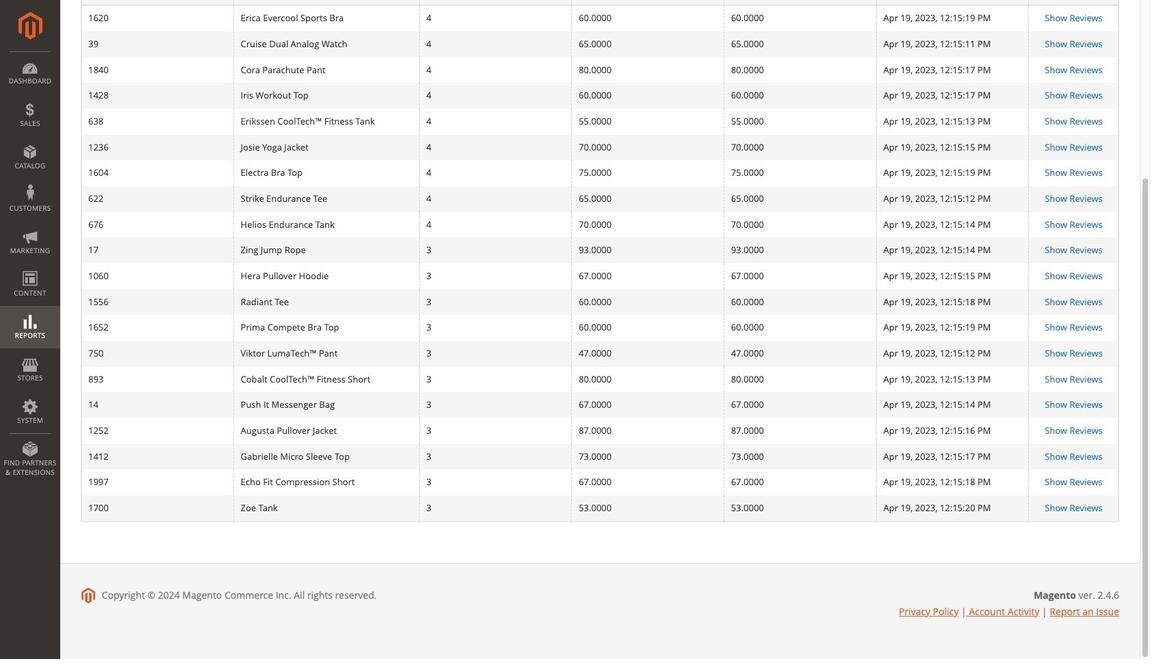Task type: locate. For each thing, give the bounding box(es) containing it.
menu bar
[[0, 51, 60, 484]]

magento admin panel image
[[18, 12, 42, 40]]



Task type: vqa. For each thing, say whether or not it's contained in the screenshot.
From text box
no



